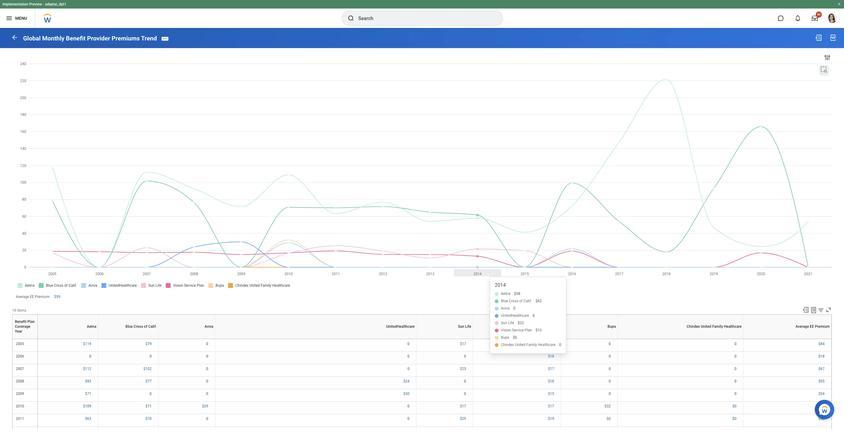 Task type: locate. For each thing, give the bounding box(es) containing it.
$71 up $70
[[146, 405, 152, 409]]

0 vertical spatial $71 button
[[85, 392, 92, 397]]

$17 button up '$25'
[[460, 404, 467, 409]]

$71 button down $93 button
[[85, 392, 92, 397]]

1 horizontal spatial year
[[26, 339, 27, 339]]

average ee premium down export to worksheets image
[[796, 325, 830, 329]]

1 horizontal spatial average
[[787, 339, 788, 339]]

1 horizontal spatial aetna
[[87, 325, 97, 329]]

$71 button up $70
[[146, 404, 153, 409]]

$55
[[819, 380, 825, 384]]

toolbar inside global monthly benefit provider premiums trend main content
[[800, 307, 833, 315]]

2 row element from the left
[[38, 315, 834, 339]]

0 vertical spatial bupa
[[608, 325, 616, 329]]

2 horizontal spatial average
[[796, 325, 810, 329]]

inbox large image
[[813, 15, 819, 21]]

$0
[[733, 405, 737, 409], [607, 417, 611, 421], [733, 417, 737, 421]]

1 horizontal spatial ee
[[788, 339, 788, 339]]

$30
[[404, 392, 410, 396]]

cross
[[134, 325, 143, 329], [128, 339, 128, 339]]

1 vertical spatial benefit
[[15, 320, 27, 324]]

1 row element from the left
[[13, 315, 39, 339]]

0 vertical spatial $19 button
[[548, 342, 556, 347]]

average
[[16, 295, 29, 299], [796, 325, 810, 329], [787, 339, 788, 339]]

previous page image
[[11, 34, 18, 41]]

$17 up '$15'
[[548, 367, 555, 372]]

1 $19 from the top
[[548, 342, 555, 346]]

0 horizontal spatial service
[[517, 339, 518, 339]]

$32 button
[[605, 404, 612, 409]]

$63
[[85, 417, 91, 421]]

0 vertical spatial $19
[[548, 342, 555, 346]]

0 vertical spatial aetna
[[87, 325, 97, 329]]

configure and view chart data image
[[824, 54, 832, 61]]

1 horizontal spatial united
[[701, 325, 712, 329]]

menu button
[[0, 9, 35, 28]]

1 vertical spatial $19
[[548, 417, 555, 421]]

1 vertical spatial vision
[[516, 339, 517, 339]]

0 horizontal spatial healthcare
[[682, 339, 683, 339]]

calif. up $79 button
[[148, 325, 157, 329]]

0 horizontal spatial aviva
[[186, 339, 187, 339]]

1 vertical spatial premium
[[816, 325, 830, 329]]

unitedhealthcare
[[387, 325, 415, 329], [315, 339, 317, 339]]

$17
[[460, 342, 466, 346], [548, 367, 555, 372], [460, 405, 466, 409], [548, 405, 555, 409]]

of down blue cross of calif.
[[128, 339, 129, 339]]

0 horizontal spatial $71
[[85, 392, 91, 396]]

0 horizontal spatial $71 button
[[85, 392, 92, 397]]

menu
[[15, 16, 27, 21]]

chindex
[[687, 325, 700, 329], [679, 339, 680, 339]]

implementation preview -   adeptai_dpt1
[[2, 2, 66, 6]]

2 vertical spatial premium
[[788, 339, 789, 339]]

$70 button
[[146, 417, 153, 422]]

$71 button
[[85, 392, 92, 397], [146, 404, 153, 409]]

sun life
[[458, 325, 472, 329]]

$54 button
[[819, 392, 826, 397]]

0 vertical spatial benefit plan coverage year
[[15, 320, 35, 334]]

$25 button
[[460, 417, 467, 422]]

0 vertical spatial united
[[701, 325, 712, 329]]

benefit plan coverage year up the benefit plan coverage year button
[[15, 320, 35, 334]]

0 vertical spatial ee
[[30, 295, 34, 299]]

search image
[[348, 15, 355, 22]]

aviva button
[[186, 339, 187, 339]]

$17 button
[[460, 342, 467, 347], [548, 367, 556, 372], [460, 404, 467, 409], [548, 404, 556, 409]]

0 vertical spatial year
[[15, 330, 22, 334]]

0 vertical spatial coverage
[[15, 325, 30, 329]]

1 horizontal spatial life
[[466, 325, 472, 329]]

global
[[23, 35, 41, 42]]

0
[[206, 342, 208, 346], [408, 342, 410, 346], [609, 342, 611, 346], [735, 342, 737, 346], [89, 355, 91, 359], [150, 355, 152, 359], [206, 355, 208, 359], [408, 355, 410, 359], [464, 355, 466, 359], [609, 355, 611, 359], [735, 355, 737, 359], [206, 367, 208, 372], [408, 367, 410, 372], [609, 367, 611, 372], [735, 367, 737, 372], [206, 380, 208, 384], [464, 380, 466, 384], [609, 380, 611, 384], [735, 380, 737, 384], [150, 392, 152, 396], [206, 392, 208, 396], [464, 392, 466, 396], [609, 392, 611, 396], [735, 392, 737, 396], [408, 405, 410, 409], [206, 417, 208, 421], [408, 417, 410, 421]]

$67 button
[[819, 367, 826, 372]]

$71 down $93 button
[[85, 392, 91, 396]]

$15
[[548, 392, 555, 396]]

1 vertical spatial service
[[517, 339, 518, 339]]

$24
[[404, 380, 410, 384]]

$19 button down vision service plan
[[548, 342, 556, 347]]

1 horizontal spatial sun
[[458, 325, 465, 329]]

benefit
[[66, 35, 86, 42], [15, 320, 27, 324], [23, 339, 24, 339]]

0 horizontal spatial of
[[128, 339, 129, 339]]

0 horizontal spatial chindex
[[679, 339, 680, 339]]

sun life button
[[444, 339, 446, 339]]

export to excel image
[[803, 307, 810, 314]]

1 horizontal spatial cross
[[134, 325, 143, 329]]

aetna
[[87, 325, 97, 329], [67, 339, 68, 339]]

bupa
[[608, 325, 616, 329], [589, 339, 590, 339]]

$19 down $15 button at bottom
[[548, 417, 555, 421]]

18
[[12, 309, 16, 313]]

trend
[[141, 35, 157, 42]]

1 vertical spatial aetna
[[67, 339, 68, 339]]

1 horizontal spatial chindex
[[687, 325, 700, 329]]

$17 down the sun life
[[460, 342, 466, 346]]

row element
[[13, 315, 39, 339], [38, 315, 834, 339]]

1 vertical spatial ee
[[811, 325, 815, 329]]

0 vertical spatial life
[[466, 325, 472, 329]]

aetna for aetna
[[87, 325, 97, 329]]

coverage
[[15, 325, 30, 329], [25, 339, 26, 339]]

preview
[[29, 2, 42, 6]]

$0 button
[[733, 404, 738, 409], [607, 417, 612, 422], [733, 417, 738, 422]]

1 vertical spatial life
[[445, 339, 445, 339]]

1 horizontal spatial of
[[144, 325, 147, 329]]

$71
[[85, 392, 91, 396], [146, 405, 152, 409]]

2 $19 from the top
[[548, 417, 555, 421]]

1 vertical spatial $19 button
[[548, 417, 556, 422]]

1 vertical spatial year
[[26, 339, 27, 339]]

benefit right monthly
[[66, 35, 86, 42]]

0 horizontal spatial aetna
[[67, 339, 68, 339]]

0 horizontal spatial premium
[[35, 295, 50, 299]]

2009 element
[[16, 391, 24, 396]]

$19 button for $0
[[548, 417, 556, 422]]

1 horizontal spatial healthcare
[[725, 325, 742, 329]]

2 horizontal spatial premium
[[816, 325, 830, 329]]

of up "$79"
[[144, 325, 147, 329]]

menu banner
[[0, 0, 845, 28]]

$15 button
[[548, 392, 556, 397]]

0 horizontal spatial vision
[[516, 339, 517, 339]]

0 vertical spatial family
[[713, 325, 724, 329]]

calif.
[[148, 325, 157, 329], [129, 339, 130, 339]]

healthcare
[[725, 325, 742, 329], [682, 339, 683, 339]]

$17 up '$25'
[[460, 405, 466, 409]]

0 horizontal spatial sun
[[444, 339, 445, 339]]

2007 element
[[16, 366, 24, 372]]

ee
[[30, 295, 34, 299], [811, 325, 815, 329], [788, 339, 788, 339]]

profile logan mcneil image
[[828, 13, 837, 24]]

year
[[15, 330, 22, 334], [26, 339, 27, 339]]

0 horizontal spatial year
[[15, 330, 22, 334]]

0 vertical spatial vision
[[528, 325, 539, 329]]

1 horizontal spatial bupa
[[608, 325, 616, 329]]

$17 button down $15 button at bottom
[[548, 404, 556, 409]]

0 button
[[206, 342, 209, 347], [408, 342, 411, 347], [609, 342, 612, 347], [735, 342, 738, 347], [89, 354, 92, 359], [150, 354, 153, 359], [206, 354, 209, 359], [408, 354, 411, 359], [464, 354, 467, 359], [609, 354, 612, 359], [735, 354, 738, 359], [206, 367, 209, 372], [408, 367, 411, 372], [609, 367, 612, 372], [735, 367, 738, 372], [206, 379, 209, 384], [464, 379, 467, 384], [609, 379, 612, 384], [735, 379, 738, 384], [150, 392, 153, 397], [206, 392, 209, 397], [464, 392, 467, 397], [609, 392, 612, 397], [735, 392, 738, 397], [408, 404, 411, 409], [206, 417, 209, 422], [408, 417, 411, 422]]

1 horizontal spatial vision
[[528, 325, 539, 329]]

1 vertical spatial chindex
[[679, 339, 680, 339]]

$84
[[819, 342, 825, 346]]

$18 button for $55
[[548, 379, 556, 384]]

0 horizontal spatial average ee premium
[[16, 295, 50, 299]]

of
[[144, 325, 147, 329], [128, 339, 129, 339]]

1 horizontal spatial service
[[540, 325, 552, 329]]

blue up blue cross of calif. button
[[126, 325, 133, 329]]

united
[[701, 325, 712, 329], [680, 339, 681, 339]]

0 horizontal spatial bupa
[[589, 339, 590, 339]]

aviva
[[205, 325, 214, 329], [186, 339, 187, 339]]

aetna button
[[67, 339, 68, 339]]

$19 for 0
[[548, 342, 555, 346]]

premium
[[35, 295, 50, 299], [816, 325, 830, 329], [788, 339, 789, 339]]

global monthly benefit provider premiums trend
[[23, 35, 157, 42]]

0 horizontal spatial family
[[681, 339, 682, 339]]

benefit up 2005 element
[[23, 339, 24, 339]]

2 vertical spatial average
[[787, 339, 788, 339]]

bupa button
[[589, 339, 590, 339]]

0 horizontal spatial calif.
[[129, 339, 130, 339]]

0 vertical spatial premium
[[35, 295, 50, 299]]

toolbar
[[800, 307, 833, 315]]

$18 button
[[548, 354, 556, 359], [819, 354, 826, 359], [548, 379, 556, 384]]

0 horizontal spatial united
[[680, 339, 681, 339]]

1 vertical spatial of
[[128, 339, 129, 339]]

$79
[[146, 342, 152, 346]]

1 vertical spatial calif.
[[129, 339, 130, 339]]

blue
[[126, 325, 133, 329], [127, 339, 128, 339]]

blue down blue cross of calif.
[[127, 339, 128, 339]]

0 horizontal spatial unitedhealthcare
[[315, 339, 317, 339]]

$17 down $15 button at bottom
[[548, 405, 555, 409]]

1 vertical spatial $71 button
[[146, 404, 153, 409]]

1 vertical spatial unitedhealthcare
[[315, 339, 317, 339]]

2007
[[16, 367, 24, 372]]

1 vertical spatial cross
[[128, 339, 128, 339]]

1 vertical spatial sun
[[444, 339, 445, 339]]

average ee premium up items
[[16, 295, 50, 299]]

1 vertical spatial average
[[796, 325, 810, 329]]

$19
[[548, 342, 555, 346], [548, 417, 555, 421]]

1 vertical spatial healthcare
[[682, 339, 683, 339]]

family
[[713, 325, 724, 329], [681, 339, 682, 339]]

0 vertical spatial $71
[[85, 392, 91, 396]]

1 vertical spatial bupa
[[589, 339, 590, 339]]

$19 button
[[548, 342, 556, 347], [548, 417, 556, 422]]

0 horizontal spatial average
[[16, 295, 29, 299]]

$19 button down $15 button at bottom
[[548, 417, 556, 422]]

0 horizontal spatial ee
[[30, 295, 34, 299]]

1 horizontal spatial calif.
[[148, 325, 157, 329]]

export to excel image
[[816, 34, 823, 41]]

$17 for $17 button under $15 button at bottom
[[548, 405, 555, 409]]

1 horizontal spatial $71
[[146, 405, 152, 409]]

$77
[[146, 380, 152, 384]]

1 horizontal spatial premium
[[788, 339, 789, 339]]

1 $19 button from the top
[[548, 342, 556, 347]]

2 vertical spatial ee
[[788, 339, 788, 339]]

1 horizontal spatial aviva
[[205, 325, 214, 329]]

0 vertical spatial aviva
[[205, 325, 214, 329]]

$19 down vision service plan
[[548, 342, 555, 346]]

benefit down items
[[15, 320, 27, 324]]

service
[[540, 325, 552, 329], [517, 339, 518, 339]]

notifications large image
[[795, 15, 802, 21]]

$40 button
[[819, 417, 826, 422]]

close environment banner image
[[838, 2, 842, 6]]

1 horizontal spatial family
[[713, 325, 724, 329]]

calif. down blue cross of calif.
[[129, 339, 130, 339]]

$59 button
[[54, 295, 61, 299]]

benefit plan coverage year up 2005 element
[[23, 339, 27, 339]]

2 $19 button from the top
[[548, 417, 556, 422]]

0 vertical spatial cross
[[134, 325, 143, 329]]

0 vertical spatial healthcare
[[725, 325, 742, 329]]

$18
[[548, 355, 555, 359], [819, 355, 825, 359], [548, 380, 555, 384]]

0 vertical spatial of
[[144, 325, 147, 329]]

zoom area image
[[821, 66, 828, 73]]



Task type: describe. For each thing, give the bounding box(es) containing it.
$70
[[146, 417, 152, 421]]

$79 button
[[146, 342, 153, 347]]

0 vertical spatial average ee premium
[[16, 295, 50, 299]]

$112
[[83, 367, 91, 372]]

$67
[[819, 367, 825, 372]]

0 horizontal spatial life
[[445, 339, 445, 339]]

2010
[[16, 405, 24, 409]]

0 vertical spatial average
[[16, 295, 29, 299]]

$93 button
[[85, 379, 92, 384]]

$17 for $17 button under the sun life
[[460, 342, 466, 346]]

$112 button
[[83, 367, 92, 372]]

$25
[[460, 417, 466, 421]]

blue cross of calif. button
[[127, 339, 130, 339]]

0 vertical spatial unitedhealthcare
[[387, 325, 415, 329]]

select to filter grid data image
[[818, 307, 825, 314]]

items
[[17, 309, 26, 313]]

$40
[[819, 417, 825, 421]]

chindex united family healthcare
[[687, 325, 742, 329]]

1 horizontal spatial average ee premium
[[796, 325, 830, 329]]

2008
[[16, 380, 24, 384]]

$32
[[605, 405, 611, 409]]

implementation
[[2, 2, 28, 6]]

18 items
[[12, 309, 26, 313]]

vision service plan button
[[516, 339, 519, 339]]

1 vertical spatial coverage
[[25, 339, 26, 339]]

2011
[[16, 417, 24, 421]]

1 vertical spatial benefit plan coverage year
[[23, 339, 27, 339]]

$29 button
[[202, 404, 209, 409]]

$77 button
[[146, 379, 153, 384]]

0 vertical spatial sun
[[458, 325, 465, 329]]

30
[[818, 13, 821, 16]]

$0 for $32
[[733, 405, 737, 409]]

$19 for $0
[[548, 417, 555, 421]]

aetna blue cross of calif. aviva unitedhealthcare sun life vision service plan bupa chindex united family healthcare average ee premium
[[67, 339, 789, 339]]

$102
[[144, 367, 152, 372]]

$18 button for $18
[[548, 354, 556, 359]]

adeptai_dpt1
[[45, 2, 66, 6]]

1 horizontal spatial $71 button
[[146, 404, 153, 409]]

global monthly benefit provider premiums trend link
[[23, 35, 157, 42]]

1 vertical spatial family
[[681, 339, 682, 339]]

justify image
[[5, 15, 13, 22]]

premiums
[[112, 35, 140, 42]]

vision service plan
[[528, 325, 560, 329]]

chindex united family healthcare button
[[679, 339, 683, 339]]

2005 element
[[16, 341, 24, 346]]

row element containing aetna
[[38, 315, 834, 339]]

$17 for $17 button above '$25'
[[460, 405, 466, 409]]

$119
[[83, 342, 91, 346]]

Search Workday  search field
[[359, 12, 491, 25]]

1 vertical spatial blue
[[127, 339, 128, 339]]

2 horizontal spatial ee
[[811, 325, 815, 329]]

0 horizontal spatial cross
[[128, 339, 128, 339]]

2011 element
[[16, 416, 24, 421]]

row element containing benefit plan coverage year
[[13, 315, 39, 339]]

2010 element
[[16, 404, 24, 409]]

unitedhealthcare button
[[315, 339, 317, 339]]

$55 button
[[819, 379, 826, 384]]

$102 button
[[144, 367, 153, 372]]

average ee premium column header
[[744, 339, 832, 340]]

1 vertical spatial aviva
[[186, 339, 187, 339]]

provider
[[87, 35, 110, 42]]

0 vertical spatial benefit
[[66, 35, 86, 42]]

$17 for $17 button on top of '$15'
[[548, 367, 555, 372]]

$109
[[83, 405, 91, 409]]

benefit plan coverage year button
[[23, 339, 27, 339]]

global monthly benefit provider premiums trend main content
[[0, 28, 845, 430]]

$119 button
[[83, 342, 92, 347]]

$18 for $18
[[548, 355, 555, 359]]

$84 button
[[819, 342, 826, 347]]

$63 button
[[85, 417, 92, 422]]

$0 button for $32
[[733, 404, 738, 409]]

$30 button
[[404, 392, 411, 397]]

$29
[[202, 405, 208, 409]]

0 vertical spatial service
[[540, 325, 552, 329]]

$0 for $0
[[733, 417, 737, 421]]

2005
[[16, 342, 24, 346]]

$23 button
[[460, 367, 467, 372]]

$59
[[54, 295, 60, 299]]

$50
[[819, 405, 825, 409]]

1 vertical spatial $71
[[146, 405, 152, 409]]

$19 button for 0
[[548, 342, 556, 347]]

$24 button
[[404, 379, 411, 384]]

-
[[43, 2, 44, 6]]

2006 element
[[16, 354, 24, 359]]

$0 button for $0
[[733, 417, 738, 422]]

$50 button
[[819, 404, 826, 409]]

$17 button up '$15'
[[548, 367, 556, 372]]

view printable version (pdf) image
[[830, 34, 837, 41]]

$23
[[460, 367, 466, 372]]

0 vertical spatial calif.
[[148, 325, 157, 329]]

monthly
[[42, 35, 64, 42]]

30 button
[[809, 12, 823, 25]]

fullscreen image
[[826, 307, 833, 314]]

2006
[[16, 355, 24, 359]]

$18 for $55
[[548, 380, 555, 384]]

2 vertical spatial benefit
[[23, 339, 24, 339]]

2008 element
[[16, 379, 24, 384]]

aetna for aetna blue cross of calif. aviva unitedhealthcare sun life vision service plan bupa chindex united family healthcare average ee premium
[[67, 339, 68, 339]]

export to worksheets image
[[811, 307, 818, 314]]

2009
[[16, 392, 24, 396]]

$93
[[85, 380, 91, 384]]

$109 button
[[83, 404, 92, 409]]

0 vertical spatial blue
[[126, 325, 133, 329]]

blue cross of calif.
[[126, 325, 157, 329]]

$17 button down the sun life
[[460, 342, 467, 347]]

$54
[[819, 392, 825, 396]]



Task type: vqa. For each thing, say whether or not it's contained in the screenshot.


